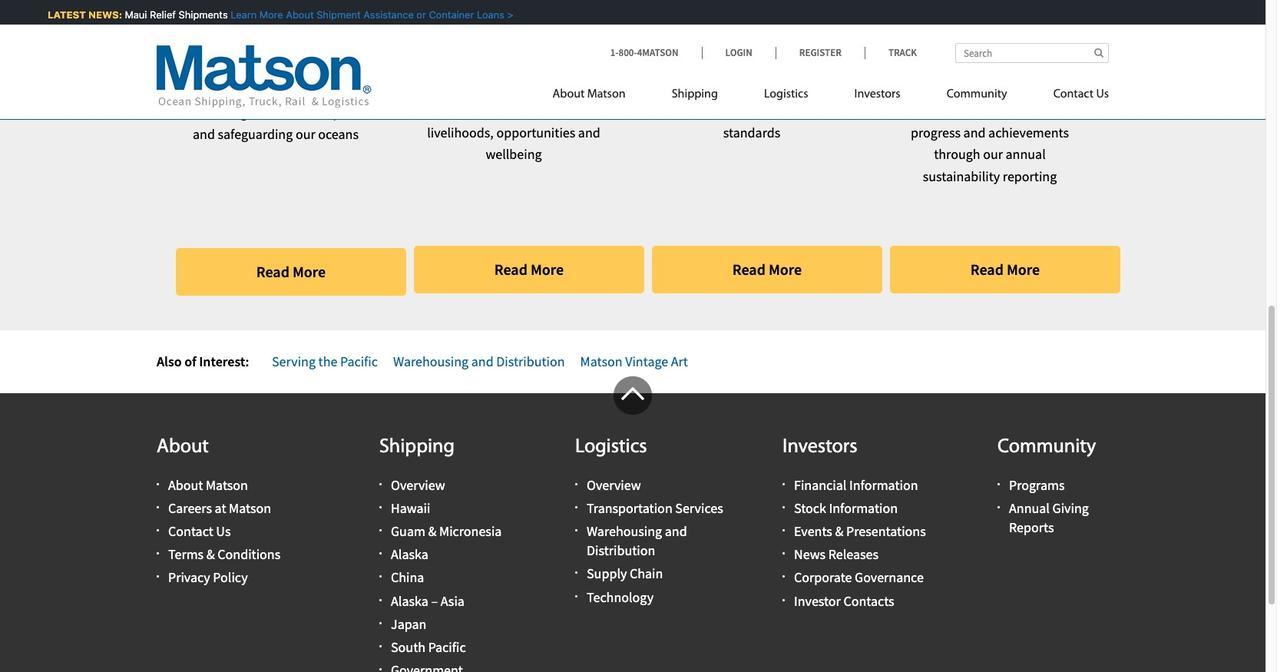Task type: locate. For each thing, give the bounding box(es) containing it.
1-
[[610, 46, 619, 59]]

read more link for and
[[890, 246, 1121, 293]]

chain
[[630, 565, 663, 582]]

serving the pacific
[[272, 352, 378, 370]]

read more for standards
[[733, 260, 802, 279]]

1 vertical spatial about matson link
[[168, 476, 248, 494]]

supply chain link
[[587, 565, 663, 582]]

through
[[934, 146, 980, 163]]

about matson
[[553, 88, 626, 101]]

services
[[675, 499, 723, 517]]

1 horizontal spatial contact
[[1053, 88, 1094, 101]]

1 vertical spatial contact
[[168, 522, 213, 540]]

contact us link down search image
[[1030, 81, 1109, 112]]

pacific inside overview hawaii guam & micronesia alaska china alaska – asia japan south pacific
[[428, 638, 466, 656]]

at
[[215, 499, 226, 517]]

0 horizontal spatial us
[[216, 522, 231, 540]]

investors up financial
[[783, 437, 858, 458]]

relief
[[148, 8, 174, 21]]

information up events & presentations link at the right bottom
[[829, 499, 898, 517]]

track
[[889, 46, 917, 59]]

contact down careers
[[168, 522, 213, 540]]

also of interest:
[[157, 352, 249, 370]]

& inside 'financial information stock information events & presentations news releases corporate governance investor contacts'
[[835, 522, 844, 540]]

0 horizontal spatial overview link
[[391, 476, 445, 494]]

alaska
[[391, 545, 428, 563], [391, 592, 428, 610]]

1 horizontal spatial distribution
[[587, 542, 655, 559]]

news
[[794, 545, 826, 563]]

None search field
[[955, 43, 1109, 63]]

ethical
[[801, 101, 840, 119]]

logistics up high
[[764, 88, 808, 101]]

alaska down guam
[[391, 545, 428, 563]]

contacts
[[844, 592, 894, 610]]

maui
[[123, 8, 145, 21]]

stock
[[794, 499, 826, 517]]

& inside about matson careers at matson contact us terms & conditions privacy policy
[[206, 545, 215, 563]]

logistics
[[764, 88, 808, 101], [575, 437, 647, 458]]

news:
[[87, 8, 121, 21]]

0 vertical spatial logistics
[[764, 88, 808, 101]]

safeguarding
[[218, 126, 293, 143]]

shipping
[[672, 88, 718, 101], [379, 437, 455, 458]]

& right guam
[[428, 522, 437, 540]]

0 horizontal spatial pacific
[[340, 352, 378, 370]]

us up terms & conditions link
[[216, 522, 231, 540]]

events & presentations link
[[794, 522, 926, 540]]

serving
[[272, 352, 316, 370]]

contact us link
[[1030, 81, 1109, 112], [168, 522, 231, 540]]

investor contacts link
[[794, 592, 894, 610]]

hawaii
[[391, 499, 430, 517]]

pacific right the
[[340, 352, 378, 370]]

2 overview from the left
[[587, 476, 641, 494]]

our left annual
[[983, 146, 1003, 163]]

0 horizontal spatial &
[[206, 545, 215, 563]]

overview
[[391, 476, 445, 494], [587, 476, 641, 494]]

art
[[671, 352, 688, 370]]

0 vertical spatial contact
[[1053, 88, 1094, 101]]

0 horizontal spatial about matson link
[[168, 476, 248, 494]]

0 horizontal spatial distribution
[[496, 352, 565, 370]]

footer
[[0, 377, 1266, 672]]

community up 'programs'
[[998, 437, 1096, 458]]

0 vertical spatial shipping
[[672, 88, 718, 101]]

about matson link down 1-
[[553, 81, 649, 112]]

progress
[[911, 123, 961, 141]]

read for wellbeing
[[494, 260, 528, 279]]

warehousing
[[393, 352, 469, 370], [587, 522, 662, 540]]

distribution
[[496, 352, 565, 370], [587, 542, 655, 559]]

to
[[714, 101, 726, 119]]

1 overview from the left
[[391, 476, 445, 494]]

working
[[664, 101, 711, 119]]

and inside overview transportation services warehousing and distribution supply chain technology
[[665, 522, 687, 540]]

1 horizontal spatial us
[[1096, 88, 1109, 101]]

working to uphold high ethical standards
[[664, 101, 840, 141]]

pacific
[[340, 352, 378, 370], [428, 638, 466, 656]]

wellbeing
[[486, 146, 542, 163]]

1 vertical spatial distribution
[[587, 542, 655, 559]]

0 vertical spatial information
[[849, 476, 918, 494]]

distribution inside overview transportation services warehousing and distribution supply chain technology
[[587, 542, 655, 559]]

1 horizontal spatial overview
[[587, 476, 641, 494]]

us inside about matson careers at matson contact us terms & conditions privacy policy
[[216, 522, 231, 540]]

investor
[[794, 592, 841, 610]]

latest
[[46, 8, 84, 21]]

alaska – asia link
[[391, 592, 465, 610]]

more
[[258, 8, 282, 21], [531, 260, 564, 279], [769, 260, 802, 279], [1007, 260, 1040, 279], [293, 262, 326, 281]]

–
[[431, 592, 438, 610]]

more for working to uphold high ethical standards
[[769, 260, 802, 279]]

shipping up hawaii
[[379, 437, 455, 458]]

footer containing about
[[0, 377, 1266, 672]]

about matson link up the careers at matson "link"
[[168, 476, 248, 494]]

Search search field
[[955, 43, 1109, 63]]

contact us link down careers
[[168, 522, 231, 540]]

shipping up working
[[672, 88, 718, 101]]

community
[[947, 88, 1007, 101], [998, 437, 1096, 458]]

0 vertical spatial investors
[[854, 88, 901, 101]]

0 vertical spatial about matson link
[[553, 81, 649, 112]]

guam & micronesia link
[[391, 522, 502, 540]]

0 horizontal spatial overview
[[391, 476, 445, 494]]

investors down track link
[[854, 88, 901, 101]]

overview link up transportation
[[587, 476, 641, 494]]

pacific right south
[[428, 638, 466, 656]]

0 horizontal spatial contact
[[168, 522, 213, 540]]

stock information link
[[794, 499, 898, 517]]

and inside providing updates on our progress and achievements through our annual sustainability reporting
[[964, 123, 986, 141]]

0 vertical spatial pacific
[[340, 352, 378, 370]]

us down search image
[[1096, 88, 1109, 101]]

& up the news releases link
[[835, 522, 844, 540]]

overview inside overview transportation services warehousing and distribution supply chain technology
[[587, 476, 641, 494]]

releases
[[829, 545, 879, 563]]

about for about matson
[[553, 88, 585, 101]]

1 horizontal spatial about matson link
[[553, 81, 649, 112]]

community up updates
[[947, 88, 1007, 101]]

0 vertical spatial warehousing
[[393, 352, 469, 370]]

financial
[[794, 476, 847, 494]]

1 vertical spatial warehousing and distribution link
[[587, 522, 687, 559]]

and inside supporting people's livelihoods, opportunities and wellbeing
[[578, 123, 600, 141]]

giving
[[1053, 499, 1089, 517]]

about inside about matson careers at matson contact us terms & conditions privacy policy
[[168, 476, 203, 494]]

1 vertical spatial warehousing
[[587, 522, 662, 540]]

1 vertical spatial alaska
[[391, 592, 428, 610]]

0 horizontal spatial logistics
[[575, 437, 647, 458]]

our up safeguarding
[[250, 103, 270, 121]]

more for reducing our climate impact and safeguarding our oceans
[[293, 262, 326, 281]]

container
[[427, 8, 473, 21]]

1 vertical spatial pacific
[[428, 638, 466, 656]]

& inside overview hawaii guam & micronesia alaska china alaska – asia japan south pacific
[[428, 522, 437, 540]]

matson down 1-
[[587, 88, 626, 101]]

presentations
[[846, 522, 926, 540]]

read for safeguarding
[[256, 262, 289, 281]]

matson left vintage at bottom
[[580, 352, 623, 370]]

backtop image
[[614, 377, 652, 415]]

investors inside top menu navigation
[[854, 88, 901, 101]]

1 vertical spatial shipping
[[379, 437, 455, 458]]

read more link for wellbeing
[[414, 246, 644, 293]]

1 overview link from the left
[[391, 476, 445, 494]]

our
[[1043, 101, 1063, 119], [250, 103, 270, 121], [296, 126, 315, 143], [983, 146, 1003, 163]]

overview inside overview hawaii guam & micronesia alaska china alaska – asia japan south pacific
[[391, 476, 445, 494]]

0 vertical spatial alaska
[[391, 545, 428, 563]]

vintage
[[625, 352, 668, 370]]

1 horizontal spatial &
[[428, 522, 437, 540]]

1 horizontal spatial overview link
[[587, 476, 641, 494]]

transportation
[[587, 499, 673, 517]]

1 vertical spatial logistics
[[575, 437, 647, 458]]

2 alaska from the top
[[391, 592, 428, 610]]

corporate governance link
[[794, 569, 924, 586]]

more for providing updates on our progress and achievements through our annual sustainability reporting
[[1007, 260, 1040, 279]]

overview up transportation
[[587, 476, 641, 494]]

1 horizontal spatial warehousing and distribution link
[[587, 522, 687, 559]]

0 vertical spatial contact us link
[[1030, 81, 1109, 112]]

2 horizontal spatial &
[[835, 522, 844, 540]]

2 overview link from the left
[[587, 476, 641, 494]]

alaska up "japan" link
[[391, 592, 428, 610]]

providing updates on our progress and achievements through our annual sustainability reporting
[[911, 101, 1069, 185]]

overview link up hawaii link
[[391, 476, 445, 494]]

read more link
[[414, 246, 644, 293], [652, 246, 882, 293], [890, 246, 1121, 293], [176, 248, 406, 295]]

information
[[849, 476, 918, 494], [829, 499, 898, 517]]

high
[[773, 101, 799, 119]]

warehousing and distribution
[[393, 352, 565, 370]]

contact down 'search' search box
[[1053, 88, 1094, 101]]

more for supporting people's livelihoods, opportunities and wellbeing
[[531, 260, 564, 279]]

and inside reducing our climate impact and safeguarding our oceans
[[193, 126, 215, 143]]

information up stock information "link"
[[849, 476, 918, 494]]

1 vertical spatial us
[[216, 522, 231, 540]]

logistics down backtop image
[[575, 437, 647, 458]]

>
[[506, 8, 512, 21]]

0 vertical spatial us
[[1096, 88, 1109, 101]]

0 horizontal spatial shipping
[[379, 437, 455, 458]]

1 horizontal spatial logistics
[[764, 88, 808, 101]]

& up privacy policy link
[[206, 545, 215, 563]]

1 horizontal spatial warehousing
[[587, 522, 662, 540]]

reporting
[[1003, 168, 1057, 185]]

south
[[391, 638, 426, 656]]

of
[[184, 352, 196, 370]]

0 vertical spatial community
[[947, 88, 1007, 101]]

terms & conditions link
[[168, 545, 281, 563]]

about matson link
[[553, 81, 649, 112], [168, 476, 248, 494]]

about inside top menu navigation
[[553, 88, 585, 101]]

overview link for logistics
[[587, 476, 641, 494]]

supply
[[587, 565, 627, 582]]

1 horizontal spatial pacific
[[428, 638, 466, 656]]

overview up hawaii link
[[391, 476, 445, 494]]

1 vertical spatial contact us link
[[168, 522, 231, 540]]

1 horizontal spatial shipping
[[672, 88, 718, 101]]

&
[[428, 522, 437, 540], [835, 522, 844, 540], [206, 545, 215, 563]]

read for and
[[971, 260, 1004, 279]]

0 horizontal spatial warehousing and distribution link
[[393, 352, 565, 370]]

1 vertical spatial investors
[[783, 437, 858, 458]]

1 vertical spatial community
[[998, 437, 1096, 458]]



Task type: describe. For each thing, give the bounding box(es) containing it.
warehousing inside overview transportation services warehousing and distribution supply chain technology
[[587, 522, 662, 540]]

livelihoods,
[[427, 123, 494, 141]]

read more for safeguarding
[[256, 262, 326, 281]]

logistics inside footer
[[575, 437, 647, 458]]

us inside top menu navigation
[[1096, 88, 1109, 101]]

register
[[799, 46, 842, 59]]

contact inside about matson careers at matson contact us terms & conditions privacy policy
[[168, 522, 213, 540]]

about matson link for the careers at matson "link"
[[168, 476, 248, 494]]

search image
[[1094, 48, 1104, 58]]

terms
[[168, 545, 204, 563]]

financial information stock information events & presentations news releases corporate governance investor contacts
[[794, 476, 926, 610]]

reducing our climate impact and safeguarding our oceans
[[193, 103, 359, 143]]

overview hawaii guam & micronesia alaska china alaska – asia japan south pacific
[[391, 476, 502, 656]]

programs
[[1009, 476, 1065, 494]]

micronesia
[[439, 522, 502, 540]]

annual
[[1009, 499, 1050, 517]]

the
[[318, 352, 337, 370]]

0 horizontal spatial warehousing
[[393, 352, 469, 370]]

shipping inside footer
[[379, 437, 455, 458]]

1-800-4matson
[[610, 46, 679, 59]]

providing
[[917, 101, 973, 119]]

assistance
[[362, 8, 412, 21]]

shipping inside top menu navigation
[[672, 88, 718, 101]]

china
[[391, 569, 424, 586]]

standards
[[723, 123, 781, 141]]

logistics inside logistics link
[[764, 88, 808, 101]]

matson inside top menu navigation
[[587, 88, 626, 101]]

learn
[[229, 8, 255, 21]]

0 horizontal spatial contact us link
[[168, 522, 231, 540]]

login
[[725, 46, 753, 59]]

1-800-4matson link
[[610, 46, 702, 59]]

opportunities
[[496, 123, 575, 141]]

serving the pacific link
[[272, 352, 378, 370]]

corporate
[[794, 569, 852, 586]]

programs annual giving reports
[[1009, 476, 1089, 536]]

or
[[415, 8, 425, 21]]

community link
[[924, 81, 1030, 112]]

privacy
[[168, 569, 210, 586]]

login link
[[702, 46, 776, 59]]

overview for transportation
[[587, 476, 641, 494]]

uphold
[[729, 101, 770, 119]]

latest news: maui relief shipments learn more about shipment assistance or container loans >
[[46, 8, 512, 21]]

contact inside top menu navigation
[[1053, 88, 1094, 101]]

0 vertical spatial warehousing and distribution link
[[393, 352, 565, 370]]

privacy policy link
[[168, 569, 248, 586]]

matson up at
[[206, 476, 248, 494]]

asia
[[441, 592, 465, 610]]

governance
[[855, 569, 924, 586]]

shipments
[[177, 8, 226, 21]]

logistics link
[[741, 81, 831, 112]]

blue matson logo with ocean, shipping, truck, rail and logistics written beneath it. image
[[157, 45, 372, 108]]

and for supporting people's livelihoods, opportunities and wellbeing
[[578, 123, 600, 141]]

read more for wellbeing
[[494, 260, 564, 279]]

read more link for safeguarding
[[176, 248, 406, 295]]

careers
[[168, 499, 212, 517]]

policy
[[213, 569, 248, 586]]

achievements
[[989, 123, 1069, 141]]

interest:
[[199, 352, 249, 370]]

read for standards
[[733, 260, 766, 279]]

register link
[[776, 46, 865, 59]]

track link
[[865, 46, 917, 59]]

reports
[[1009, 518, 1054, 536]]

learn more about shipment assistance or container loans > link
[[229, 8, 512, 21]]

on
[[1025, 101, 1040, 119]]

technology link
[[587, 588, 654, 606]]

about for about
[[157, 437, 209, 458]]

about for about matson careers at matson contact us terms & conditions privacy policy
[[168, 476, 203, 494]]

news releases link
[[794, 545, 879, 563]]

japan link
[[391, 615, 427, 633]]

oceans
[[318, 126, 359, 143]]

sustainability
[[923, 168, 1000, 185]]

people's
[[524, 101, 572, 119]]

our right on
[[1043, 101, 1063, 119]]

impact
[[318, 103, 358, 121]]

1 alaska from the top
[[391, 545, 428, 563]]

about matson link for shipping link
[[553, 81, 649, 112]]

financial information link
[[794, 476, 918, 494]]

1 vertical spatial information
[[829, 499, 898, 517]]

investors inside footer
[[783, 437, 858, 458]]

annual
[[1006, 146, 1046, 163]]

matson vintage art link
[[580, 352, 688, 370]]

guam
[[391, 522, 425, 540]]

contact us
[[1053, 88, 1109, 101]]

read more for and
[[971, 260, 1040, 279]]

annual giving reports link
[[1009, 499, 1089, 536]]

report icon image
[[940, 0, 1040, 84]]

south pacific link
[[391, 638, 466, 656]]

careers at matson link
[[168, 499, 271, 517]]

reducing
[[193, 103, 247, 121]]

overview link for shipping
[[391, 476, 445, 494]]

0 vertical spatial distribution
[[496, 352, 565, 370]]

shipping link
[[649, 81, 741, 112]]

4matson
[[637, 46, 679, 59]]

about matson careers at matson contact us terms & conditions privacy policy
[[168, 476, 281, 586]]

and for reducing our climate impact and safeguarding our oceans
[[193, 126, 215, 143]]

shipment
[[315, 8, 359, 21]]

1 horizontal spatial contact us link
[[1030, 81, 1109, 112]]

investors link
[[831, 81, 924, 112]]

read more link for standards
[[652, 246, 882, 293]]

transportation services link
[[587, 499, 723, 517]]

japan
[[391, 615, 427, 633]]

community inside footer
[[998, 437, 1096, 458]]

and for overview transportation services warehousing and distribution supply chain technology
[[665, 522, 687, 540]]

overview for hawaii
[[391, 476, 445, 494]]

supporting people's livelihoods, opportunities and wellbeing
[[427, 101, 600, 163]]

800-
[[619, 46, 637, 59]]

matson right at
[[229, 499, 271, 517]]

community inside top menu navigation
[[947, 88, 1007, 101]]

top menu navigation
[[553, 81, 1109, 112]]

hawaii link
[[391, 499, 430, 517]]

our down climate
[[296, 126, 315, 143]]



Task type: vqa. For each thing, say whether or not it's contained in the screenshot.
1-800-4MATSON
yes



